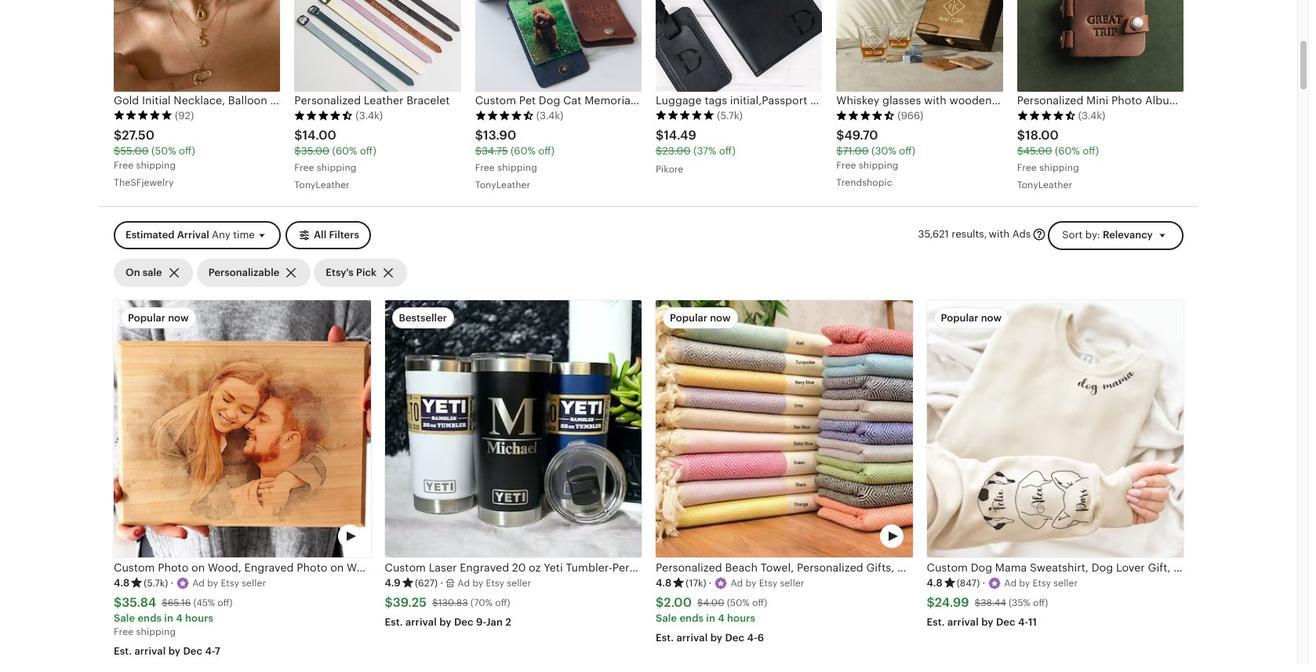 Task type: describe. For each thing, give the bounding box(es) containing it.
in for 35.84
[[164, 613, 173, 624]]

45.00
[[1024, 145, 1052, 157]]

13.90
[[483, 128, 516, 143]]

(37%
[[694, 145, 717, 157]]

34.75
[[482, 145, 508, 157]]

by:
[[1086, 229, 1100, 240]]

tonyleather for 14.00
[[294, 179, 350, 190]]

(45%
[[193, 598, 215, 609]]

2
[[505, 616, 511, 628]]

estimated
[[126, 229, 175, 241]]

4.5 out of 5 stars image for 14.00
[[294, 110, 353, 121]]

free for 49.70
[[836, 160, 856, 171]]

personalized leather bracelet image
[[294, 0, 461, 92]]

$ 13.90 $ 34.75 (60% off) free shipping tonyleather
[[475, 128, 555, 190]]

3 now from the left
[[981, 312, 1002, 324]]

23.00
[[662, 145, 691, 157]]

shipping for 14.00
[[317, 162, 357, 173]]

off) for 49.70
[[899, 145, 916, 157]]

sale
[[143, 267, 162, 279]]

4 for 35.84
[[176, 613, 183, 624]]

(50% for 27.50
[[151, 145, 176, 157]]

shipping inside $ 35.84 $ 65.16 (45% off) sale ends in 4 hours free shipping est. arrival by dec 4-7
[[136, 627, 176, 638]]

4.00
[[703, 598, 724, 609]]

$ 2.00 $ 4.00 (50% off) sale ends in 4 hours est. arrival by dec 4-6
[[656, 596, 767, 644]]

tonyleather for 18.00
[[1017, 179, 1072, 190]]

free inside $ 35.84 $ 65.16 (45% off) sale ends in 4 hours free shipping est. arrival by dec 4-7
[[114, 627, 134, 638]]

$ 27.50 $ 55.00 (50% off) free shipping thesfjewelry
[[114, 128, 195, 188]]

(60% for 14.00
[[332, 145, 357, 157]]

thesfjewelry
[[114, 177, 174, 188]]

pikore
[[656, 164, 683, 175]]

· for 39.25
[[440, 578, 443, 589]]

4 for 2.00
[[718, 613, 725, 624]]

$ 49.70 $ 71.00 (30% off) free shipping trendshopic
[[836, 128, 916, 188]]

4- inside $ 35.84 $ 65.16 (45% off) sale ends in 4 hours free shipping est. arrival by dec 4-7
[[205, 645, 215, 657]]

27.50
[[122, 128, 155, 143]]

on sale
[[126, 267, 162, 279]]

hours for 35.84
[[185, 613, 213, 624]]

71.00
[[843, 145, 869, 157]]

4- inside $ 24.99 $ 38.44 (35% off) est. arrival by dec 4-11
[[1018, 616, 1028, 628]]

4.5 out of 5 stars image for 49.70
[[836, 110, 895, 121]]

11
[[1028, 616, 1037, 628]]

all filters
[[314, 229, 359, 241]]

(3.4k) for 13.90
[[536, 110, 564, 121]]

jan
[[486, 616, 503, 628]]

(60% for 18.00
[[1055, 145, 1080, 157]]

etsy's pick
[[326, 267, 377, 279]]

now for 2.00
[[710, 312, 731, 324]]

3 popular now from the left
[[941, 312, 1002, 324]]

free for 18.00
[[1017, 162, 1037, 173]]

etsy's pick link
[[314, 259, 407, 287]]

any
[[212, 229, 230, 241]]

3 popular from the left
[[941, 312, 979, 324]]

(627)
[[415, 578, 438, 589]]

free for 13.90
[[475, 162, 495, 173]]

free for 27.50
[[114, 160, 134, 171]]

38.44
[[981, 598, 1006, 609]]

on sale link
[[114, 259, 193, 287]]

24.99
[[935, 596, 969, 610]]

4- inside $ 2.00 $ 4.00 (50% off) sale ends in 4 hours est. arrival by dec 4-6
[[747, 632, 758, 644]]

· for 2.00
[[709, 578, 712, 589]]

pick
[[356, 267, 377, 279]]

$ 39.25 $ 130.83 (70% off) est. arrival by dec 9-jan 2
[[385, 596, 511, 628]]

$ 14.49 $ 23.00 (37% off) pikore
[[656, 128, 736, 175]]

4.9
[[385, 578, 401, 589]]

by inside $ 2.00 $ 4.00 (50% off) sale ends in 4 hours est. arrival by dec 4-6
[[710, 632, 723, 644]]

1 horizontal spatial (5.7k)
[[717, 110, 743, 121]]

0 horizontal spatial (5.7k)
[[144, 578, 168, 589]]

shipping for 27.50
[[136, 160, 176, 171]]

3 4.8 from the left
[[927, 578, 943, 589]]

18.00
[[1025, 128, 1059, 143]]

luggage tags initial,passport holder personalized,leather luggage tag personalized,custom passport holder and luggage tag image
[[656, 0, 822, 92]]

· for 24.99
[[982, 578, 986, 589]]

(70%
[[471, 598, 493, 609]]

product video element for 35.84
[[114, 301, 371, 558]]

49.70
[[844, 128, 878, 143]]

9-
[[476, 616, 486, 628]]

(60% for 13.90
[[511, 145, 536, 157]]

(35%
[[1009, 598, 1031, 609]]

$ 14.00 $ 35.00 (60% off) free shipping tonyleather
[[294, 128, 376, 190]]

sale for 35.84
[[114, 613, 135, 624]]

35,621 results,
[[918, 229, 987, 240]]



Task type: vqa. For each thing, say whether or not it's contained in the screenshot.


Task type: locate. For each thing, give the bounding box(es) containing it.
personalized
[[294, 94, 361, 107]]

free inside the $ 49.70 $ 71.00 (30% off) free shipping trendshopic
[[836, 160, 856, 171]]

off) for 14.49
[[719, 145, 736, 157]]

off) for 13.90
[[538, 145, 555, 157]]

in inside $ 35.84 $ 65.16 (45% off) sale ends in 4 hours free shipping est. arrival by dec 4-7
[[164, 613, 173, 624]]

0 horizontal spatial 5 out of 5 stars image
[[114, 110, 173, 121]]

2 now from the left
[[710, 312, 731, 324]]

on
[[126, 267, 140, 279]]

dec inside $ 24.99 $ 38.44 (35% off) est. arrival by dec 4-11
[[996, 616, 1016, 628]]

ends down 35.84
[[138, 613, 162, 624]]

4.8 up 2.00
[[656, 578, 672, 589]]

hours
[[185, 613, 213, 624], [727, 613, 756, 624]]

(5.7k) up '$ 14.49 $ 23.00 (37% off) pikore'
[[717, 110, 743, 121]]

est. down 39.25
[[385, 616, 403, 628]]

1 horizontal spatial 4
[[718, 613, 725, 624]]

estimated arrival any time
[[126, 229, 255, 241]]

shipping
[[136, 160, 176, 171], [859, 160, 899, 171], [317, 162, 357, 173], [497, 162, 537, 173], [1040, 162, 1079, 173], [136, 627, 176, 638]]

off) for 14.00
[[360, 145, 376, 157]]

(17k)
[[686, 578, 706, 589]]

2 4.8 from the left
[[656, 578, 672, 589]]

off) inside $ 39.25 $ 130.83 (70% off) est. arrival by dec 9-jan 2
[[495, 598, 510, 609]]

0 horizontal spatial ends
[[138, 613, 162, 624]]

shipping inside the $ 27.50 $ 55.00 (50% off) free shipping thesfjewelry
[[136, 160, 176, 171]]

$ 24.99 $ 38.44 (35% off) est. arrival by dec 4-11
[[927, 596, 1048, 628]]

(3.4k) for 14.00
[[356, 110, 383, 121]]

1 5 out of 5 stars image from the left
[[114, 110, 173, 121]]

dec left 9-
[[454, 616, 474, 628]]

with ads
[[989, 229, 1031, 240]]

custom dog mama sweatshirt, dog lover gift, dog sweatshirt, custom gift, dog mom gift, personalized gifts, dog mom hoodie, gift for her image
[[927, 301, 1184, 558]]

off) up 2
[[495, 598, 510, 609]]

(3.4k) up $ 18.00 $ 45.00 (60% off) free shipping tonyleather
[[1078, 110, 1106, 121]]

arrival down 2.00
[[677, 632, 708, 644]]

(60% down 13.90
[[511, 145, 536, 157]]

$ 35.84 $ 65.16 (45% off) sale ends in 4 hours free shipping est. arrival by dec 4-7
[[114, 596, 233, 657]]

2 sale from the left
[[656, 613, 677, 624]]

sale for 2.00
[[656, 613, 677, 624]]

2 4.5 out of 5 stars image from the left
[[475, 110, 534, 121]]

free inside the $ 13.90 $ 34.75 (60% off) free shipping tonyleather
[[475, 162, 495, 173]]

popular now for 2.00
[[670, 312, 731, 324]]

popular
[[128, 312, 166, 324], [670, 312, 708, 324], [941, 312, 979, 324]]

1 horizontal spatial tonyleather
[[475, 179, 530, 190]]

4.5 out of 5 stars image up 13.90
[[475, 110, 534, 121]]

(50% inside $ 2.00 $ 4.00 (50% off) sale ends in 4 hours est. arrival by dec 4-6
[[727, 598, 750, 609]]

shipping down 35.00
[[317, 162, 357, 173]]

off) inside the $ 27.50 $ 55.00 (50% off) free shipping thesfjewelry
[[179, 145, 195, 157]]

1 horizontal spatial hours
[[727, 613, 756, 624]]

personalizable link
[[197, 259, 310, 287]]

off) up 6
[[752, 598, 767, 609]]

est. inside $ 39.25 $ 130.83 (70% off) est. arrival by dec 9-jan 2
[[385, 616, 403, 628]]

by left '7'
[[168, 645, 181, 657]]

2 ends from the left
[[680, 613, 704, 624]]

dec inside $ 39.25 $ 130.83 (70% off) est. arrival by dec 9-jan 2
[[454, 616, 474, 628]]

4.5 out of 5 stars image
[[294, 110, 353, 121], [475, 110, 534, 121], [836, 110, 895, 121], [1017, 110, 1076, 121]]

35.00
[[301, 145, 330, 157]]

1 ends from the left
[[138, 613, 162, 624]]

0 horizontal spatial 4.8
[[114, 578, 130, 589]]

(60% inside $ 14.00 $ 35.00 (60% off) free shipping tonyleather
[[332, 145, 357, 157]]

2 product video element from the left
[[656, 301, 913, 558]]

1 tonyleather from the left
[[294, 179, 350, 190]]

1 horizontal spatial now
[[710, 312, 731, 324]]

dec inside $ 2.00 $ 4.00 (50% off) sale ends in 4 hours est. arrival by dec 4-6
[[725, 632, 745, 644]]

(50% right 4.00
[[727, 598, 750, 609]]

2 popular from the left
[[670, 312, 708, 324]]

leather
[[364, 94, 404, 107]]

2 popular now from the left
[[670, 312, 731, 324]]

2 horizontal spatial popular
[[941, 312, 979, 324]]

2 horizontal spatial (3.4k)
[[1078, 110, 1106, 121]]

1 vertical spatial 4-
[[747, 632, 758, 644]]

(60% inside $ 18.00 $ 45.00 (60% off) free shipping tonyleather
[[1055, 145, 1080, 157]]

ends
[[138, 613, 162, 624], [680, 613, 704, 624]]

4 down 65.16
[[176, 613, 183, 624]]

hours inside $ 2.00 $ 4.00 (50% off) sale ends in 4 hours est. arrival by dec 4-6
[[727, 613, 756, 624]]

shipping down 35.84
[[136, 627, 176, 638]]

off) inside '$ 14.49 $ 23.00 (37% off) pikore'
[[719, 145, 736, 157]]

est. inside $ 2.00 $ 4.00 (50% off) sale ends in 4 hours est. arrival by dec 4-6
[[656, 632, 674, 644]]

tonyleather down 35.00
[[294, 179, 350, 190]]

off) right (45%
[[217, 598, 233, 609]]

3 (60% from the left
[[1055, 145, 1080, 157]]

· up 65.16
[[170, 578, 174, 589]]

shipping for 49.70
[[859, 160, 899, 171]]

tonyleather inside the $ 13.90 $ 34.75 (60% off) free shipping tonyleather
[[475, 179, 530, 190]]

(3.4k) for 18.00
[[1078, 110, 1106, 121]]

4.5 out of 5 stars image for 18.00
[[1017, 110, 1076, 121]]

results,
[[952, 229, 987, 240]]

free inside the $ 27.50 $ 55.00 (50% off) free shipping thesfjewelry
[[114, 160, 134, 171]]

2 4 from the left
[[718, 613, 725, 624]]

6
[[758, 632, 764, 644]]

est. down 35.84
[[114, 645, 132, 657]]

dec left 6
[[725, 632, 745, 644]]

sale down 2.00
[[656, 613, 677, 624]]

4 4.5 out of 5 stars image from the left
[[1017, 110, 1076, 121]]

7
[[215, 645, 220, 657]]

4.8 up 35.84
[[114, 578, 130, 589]]

ads
[[1012, 229, 1031, 240]]

0 horizontal spatial hours
[[185, 613, 213, 624]]

tonyleather down 45.00
[[1017, 179, 1072, 190]]

· right (627)
[[440, 578, 443, 589]]

2 hours from the left
[[727, 613, 756, 624]]

· right (17k) on the right
[[709, 578, 712, 589]]

5 out of 5 stars image up the 14.49
[[656, 110, 715, 121]]

personalizable
[[208, 267, 280, 279]]

free down '34.75'
[[475, 162, 495, 173]]

trendshopic
[[836, 177, 892, 188]]

off) inside $ 35.84 $ 65.16 (45% off) sale ends in 4 hours free shipping est. arrival by dec 4-7
[[217, 598, 233, 609]]

·
[[170, 578, 174, 589], [440, 578, 443, 589], [709, 578, 712, 589], [982, 578, 986, 589]]

est. down 24.99
[[927, 616, 945, 628]]

4.8 for 35.84
[[114, 578, 130, 589]]

popular for 35.84
[[128, 312, 166, 324]]

in inside $ 2.00 $ 4.00 (50% off) sale ends in 4 hours est. arrival by dec 4-6
[[706, 613, 715, 624]]

off) for 27.50
[[179, 145, 195, 157]]

65.16
[[168, 598, 191, 609]]

1 product video element from the left
[[114, 301, 371, 558]]

now for 35.84
[[168, 312, 189, 324]]

35,621
[[918, 229, 949, 240]]

shipping inside the $ 13.90 $ 34.75 (60% off) free shipping tonyleather
[[497, 162, 537, 173]]

1 hours from the left
[[185, 613, 213, 624]]

3 4.5 out of 5 stars image from the left
[[836, 110, 895, 121]]

shipping up thesfjewelry
[[136, 160, 176, 171]]

2 horizontal spatial now
[[981, 312, 1002, 324]]

(3.4k) up the $ 13.90 $ 34.75 (60% off) free shipping tonyleather
[[536, 110, 564, 121]]

35.84
[[122, 596, 156, 610]]

1 horizontal spatial sale
[[656, 613, 677, 624]]

shipping for 18.00
[[1040, 162, 1079, 173]]

2 · from the left
[[440, 578, 443, 589]]

tonyleather
[[294, 179, 350, 190], [475, 179, 530, 190], [1017, 179, 1072, 190]]

est.
[[385, 616, 403, 628], [927, 616, 945, 628], [656, 632, 674, 644], [114, 645, 132, 657]]

(50%
[[151, 145, 176, 157], [727, 598, 750, 609]]

free down 71.00
[[836, 160, 856, 171]]

$
[[114, 128, 122, 143], [294, 128, 302, 143], [475, 128, 483, 143], [656, 128, 664, 143], [836, 128, 844, 143], [1017, 128, 1025, 143], [114, 145, 120, 157], [294, 145, 301, 157], [475, 145, 482, 157], [656, 145, 662, 157], [836, 145, 843, 157], [1017, 145, 1024, 157], [114, 596, 122, 610], [385, 596, 393, 610], [656, 596, 664, 610], [927, 596, 935, 610], [162, 598, 168, 609], [432, 598, 438, 609], [697, 598, 703, 609], [975, 598, 981, 609]]

4.8 for 2.00
[[656, 578, 672, 589]]

relevancy
[[1103, 229, 1153, 240]]

5 out of 5 stars image up 27.50
[[114, 110, 173, 121]]

off) inside $ 18.00 $ 45.00 (60% off) free shipping tonyleather
[[1083, 145, 1099, 157]]

1 horizontal spatial popular
[[670, 312, 708, 324]]

0 horizontal spatial 4-
[[205, 645, 215, 657]]

1 4 from the left
[[176, 613, 183, 624]]

tonyleather for 13.90
[[475, 179, 530, 190]]

2 horizontal spatial popular now
[[941, 312, 1002, 324]]

custom laser engraved 20 oz yeti tumbler-personalized gift-insulated travel mug-customizable name-unique stainless steel cup image
[[385, 301, 642, 558]]

free down 45.00
[[1017, 162, 1037, 173]]

1 horizontal spatial 4.8
[[656, 578, 672, 589]]

off) inside the $ 13.90 $ 34.75 (60% off) free shipping tonyleather
[[538, 145, 555, 157]]

1 horizontal spatial product video element
[[656, 301, 913, 558]]

now
[[168, 312, 189, 324], [710, 312, 731, 324], [981, 312, 1002, 324]]

off) inside the $ 49.70 $ 71.00 (30% off) free shipping trendshopic
[[899, 145, 916, 157]]

1 horizontal spatial 4-
[[747, 632, 758, 644]]

2 vertical spatial 4-
[[205, 645, 215, 657]]

(5.7k) up 35.84
[[144, 578, 168, 589]]

by inside $ 35.84 $ 65.16 (45% off) sale ends in 4 hours free shipping est. arrival by dec 4-7
[[168, 645, 181, 657]]

· right (847)
[[982, 578, 986, 589]]

2 horizontal spatial 4.8
[[927, 578, 943, 589]]

off) right (30% at the top right of the page
[[899, 145, 916, 157]]

2 5 out of 5 stars image from the left
[[656, 110, 715, 121]]

0 horizontal spatial popular
[[128, 312, 166, 324]]

sale down 35.84
[[114, 613, 135, 624]]

by inside $ 24.99 $ 38.44 (35% off) est. arrival by dec 4-11
[[981, 616, 994, 628]]

3 tonyleather from the left
[[1017, 179, 1072, 190]]

2.00
[[664, 596, 692, 610]]

1 vertical spatial (50%
[[727, 598, 750, 609]]

(60% right 45.00
[[1055, 145, 1080, 157]]

0 vertical spatial 4-
[[1018, 616, 1028, 628]]

sale
[[114, 613, 135, 624], [656, 613, 677, 624]]

free inside $ 14.00 $ 35.00 (60% off) free shipping tonyleather
[[294, 162, 314, 173]]

tonyleather inside $ 18.00 $ 45.00 (60% off) free shipping tonyleather
[[1017, 179, 1072, 190]]

by inside $ 39.25 $ 130.83 (70% off) est. arrival by dec 9-jan 2
[[439, 616, 452, 628]]

bracelet
[[406, 94, 450, 107]]

product video element
[[114, 301, 371, 558], [656, 301, 913, 558]]

2 (3.4k) from the left
[[536, 110, 564, 121]]

shipping down '34.75'
[[497, 162, 537, 173]]

4.5 out of 5 stars image down personalized
[[294, 110, 353, 121]]

1 horizontal spatial 5 out of 5 stars image
[[656, 110, 715, 121]]

4 down 4.00
[[718, 613, 725, 624]]

free down '55.00' at the top left of the page
[[114, 160, 134, 171]]

$ 18.00 $ 45.00 (60% off) free shipping tonyleather
[[1017, 128, 1099, 190]]

custom photo on wood, engraved photo on wood with watercolor style, custom wall art, personalized portrait from photo as long distance gift. image
[[114, 301, 371, 558]]

4.5 out of 5 stars image up 49.70
[[836, 110, 895, 121]]

arrival inside $ 2.00 $ 4.00 (50% off) sale ends in 4 hours est. arrival by dec 4-6
[[677, 632, 708, 644]]

ends for 2.00
[[680, 613, 704, 624]]

arrival down 24.99
[[948, 616, 979, 628]]

1 horizontal spatial (50%
[[727, 598, 750, 609]]

1 4.8 from the left
[[114, 578, 130, 589]]

sale inside $ 2.00 $ 4.00 (50% off) sale ends in 4 hours est. arrival by dec 4-6
[[656, 613, 677, 624]]

by down 130.83
[[439, 616, 452, 628]]

1 4.5 out of 5 stars image from the left
[[294, 110, 353, 121]]

gold initial necklace, balloon initial pendant, initial letter pendant, layered necklace, bubble letter necklace, dainty custom necklace image
[[114, 0, 280, 92]]

(3.4k)
[[356, 110, 383, 121], [536, 110, 564, 121], [1078, 110, 1106, 121]]

1 sale from the left
[[114, 613, 135, 624]]

4.5 out of 5 stars image for 13.90
[[475, 110, 534, 121]]

by down 4.00
[[710, 632, 723, 644]]

0 vertical spatial (50%
[[151, 145, 176, 157]]

sort by: relevancy
[[1062, 229, 1153, 240]]

4-
[[1018, 616, 1028, 628], [747, 632, 758, 644], [205, 645, 215, 657]]

0 horizontal spatial product video element
[[114, 301, 371, 558]]

0 horizontal spatial popular now
[[128, 312, 189, 324]]

free inside $ 18.00 $ 45.00 (60% off) free shipping tonyleather
[[1017, 162, 1037, 173]]

off) for 18.00
[[1083, 145, 1099, 157]]

0 horizontal spatial sale
[[114, 613, 135, 624]]

arrival inside $ 39.25 $ 130.83 (70% off) est. arrival by dec 9-jan 2
[[406, 616, 437, 628]]

off) for 39.25
[[495, 598, 510, 609]]

personalized mini photo album, small photo album, anniversary gift, photo gift for dad, leather unique photo gift, adventure gifts image
[[1017, 0, 1184, 92]]

shipping for 13.90
[[497, 162, 537, 173]]

bestseller
[[399, 312, 447, 324]]

4 inside $ 2.00 $ 4.00 (50% off) sale ends in 4 hours est. arrival by dec 4-6
[[718, 613, 725, 624]]

39.25
[[393, 596, 427, 610]]

popular now for 35.84
[[128, 312, 189, 324]]

5 out of 5 stars image
[[114, 110, 173, 121], [656, 110, 715, 121]]

1 vertical spatial (5.7k)
[[144, 578, 168, 589]]

free for 14.00
[[294, 162, 314, 173]]

free
[[114, 160, 134, 171], [836, 160, 856, 171], [294, 162, 314, 173], [475, 162, 495, 173], [1017, 162, 1037, 173], [114, 627, 134, 638]]

hours for 2.00
[[727, 613, 756, 624]]

off) down (92)
[[179, 145, 195, 157]]

1 horizontal spatial ends
[[680, 613, 704, 624]]

3 · from the left
[[709, 578, 712, 589]]

0 horizontal spatial now
[[168, 312, 189, 324]]

130.83
[[438, 598, 468, 609]]

1 now from the left
[[168, 312, 189, 324]]

dec inside $ 35.84 $ 65.16 (45% off) sale ends in 4 hours free shipping est. arrival by dec 4-7
[[183, 645, 203, 657]]

off) up 11 on the bottom
[[1033, 598, 1048, 609]]

· for 35.84
[[170, 578, 174, 589]]

5 out of 5 stars image for 14.49
[[656, 110, 715, 121]]

shipping down (30% at the top right of the page
[[859, 160, 899, 171]]

ends for 35.84
[[138, 613, 162, 624]]

free down 35.00
[[294, 162, 314, 173]]

1 popular now from the left
[[128, 312, 189, 324]]

off) for 2.00
[[752, 598, 767, 609]]

arrival
[[177, 229, 209, 241]]

(966)
[[898, 110, 924, 121]]

filters
[[329, 229, 359, 241]]

1 horizontal spatial popular now
[[670, 312, 731, 324]]

personalized beach towel, personalized gifts, christmas gifts, gift for her, home gifts, home decor, turkish towel, bachelorette party favor image
[[656, 301, 913, 558]]

14.00
[[302, 128, 336, 143]]

5 out of 5 stars image for 27.50
[[114, 110, 173, 121]]

arrival
[[406, 616, 437, 628], [948, 616, 979, 628], [677, 632, 708, 644], [134, 645, 166, 657]]

0 horizontal spatial (60%
[[332, 145, 357, 157]]

sale inside $ 35.84 $ 65.16 (45% off) sale ends in 4 hours free shipping est. arrival by dec 4-7
[[114, 613, 135, 624]]

personalized leather bracelet
[[294, 94, 450, 107]]

free down 35.84
[[114, 627, 134, 638]]

arrival inside $ 24.99 $ 38.44 (35% off) est. arrival by dec 4-11
[[948, 616, 979, 628]]

off) down personalized leather bracelet
[[360, 145, 376, 157]]

(60% right 35.00
[[332, 145, 357, 157]]

0 horizontal spatial 4
[[176, 613, 183, 624]]

4 · from the left
[[982, 578, 986, 589]]

in down 4.00
[[706, 613, 715, 624]]

off) for 35.84
[[217, 598, 233, 609]]

popular now
[[128, 312, 189, 324], [670, 312, 731, 324], [941, 312, 1002, 324]]

4.8 up 24.99
[[927, 578, 943, 589]]

off) right '34.75'
[[538, 145, 555, 157]]

ends inside $ 35.84 $ 65.16 (45% off) sale ends in 4 hours free shipping est. arrival by dec 4-7
[[138, 613, 162, 624]]

1 horizontal spatial (3.4k)
[[536, 110, 564, 121]]

2 horizontal spatial tonyleather
[[1017, 179, 1072, 190]]

shipping inside $ 18.00 $ 45.00 (60% off) free shipping tonyleather
[[1040, 162, 1079, 173]]

tonyleather inside $ 14.00 $ 35.00 (60% off) free shipping tonyleather
[[294, 179, 350, 190]]

ends inside $ 2.00 $ 4.00 (50% off) sale ends in 4 hours est. arrival by dec 4-6
[[680, 613, 704, 624]]

(3.4k) down personalized leather bracelet
[[356, 110, 383, 121]]

product video element for 2.00
[[656, 301, 913, 558]]

14.49
[[664, 128, 696, 143]]

off) for 24.99
[[1033, 598, 1048, 609]]

3 (3.4k) from the left
[[1078, 110, 1106, 121]]

est. inside $ 35.84 $ 65.16 (45% off) sale ends in 4 hours free shipping est. arrival by dec 4-7
[[114, 645, 132, 657]]

off) right 45.00
[[1083, 145, 1099, 157]]

arrival down 35.84
[[134, 645, 166, 657]]

arrival inside $ 35.84 $ 65.16 (45% off) sale ends in 4 hours free shipping est. arrival by dec 4-7
[[134, 645, 166, 657]]

in for 2.00
[[706, 613, 715, 624]]

(92)
[[175, 110, 194, 121]]

1 horizontal spatial in
[[706, 613, 715, 624]]

shipping inside $ 14.00 $ 35.00 (60% off) free shipping tonyleather
[[317, 162, 357, 173]]

off) inside $ 24.99 $ 38.44 (35% off) est. arrival by dec 4-11
[[1033, 598, 1048, 609]]

off) inside $ 14.00 $ 35.00 (60% off) free shipping tonyleather
[[360, 145, 376, 157]]

(60%
[[332, 145, 357, 157], [511, 145, 536, 157], [1055, 145, 1080, 157]]

off) right '(37%'
[[719, 145, 736, 157]]

est. inside $ 24.99 $ 38.44 (35% off) est. arrival by dec 4-11
[[927, 616, 945, 628]]

dec
[[454, 616, 474, 628], [996, 616, 1016, 628], [725, 632, 745, 644], [183, 645, 203, 657]]

2 (60% from the left
[[511, 145, 536, 157]]

4
[[176, 613, 183, 624], [718, 613, 725, 624]]

4.8
[[114, 578, 130, 589], [656, 578, 672, 589], [927, 578, 943, 589]]

0 horizontal spatial (3.4k)
[[356, 110, 383, 121]]

1 · from the left
[[170, 578, 174, 589]]

est. down 2.00
[[656, 632, 674, 644]]

(60% inside the $ 13.90 $ 34.75 (60% off) free shipping tonyleather
[[511, 145, 536, 157]]

whiskey glasses with wooden box, personalized whiskey glass, christmas gift, for boyfriend gifts, monogrammed whiskey glass image
[[836, 0, 1003, 92]]

by down 38.44
[[981, 616, 994, 628]]

(50% for 2.00
[[727, 598, 750, 609]]

in down 65.16
[[164, 613, 173, 624]]

2 in from the left
[[706, 613, 715, 624]]

off)
[[179, 145, 195, 157], [360, 145, 376, 157], [538, 145, 555, 157], [719, 145, 736, 157], [899, 145, 916, 157], [1083, 145, 1099, 157], [217, 598, 233, 609], [495, 598, 510, 609], [752, 598, 767, 609], [1033, 598, 1048, 609]]

55.00
[[120, 145, 149, 157]]

4.5 out of 5 stars image up the 18.00
[[1017, 110, 1076, 121]]

0 horizontal spatial (50%
[[151, 145, 176, 157]]

shipping down 45.00
[[1040, 162, 1079, 173]]

0 horizontal spatial in
[[164, 613, 173, 624]]

(30%
[[872, 145, 896, 157]]

4 inside $ 35.84 $ 65.16 (45% off) sale ends in 4 hours free shipping est. arrival by dec 4-7
[[176, 613, 183, 624]]

dec down 38.44
[[996, 616, 1016, 628]]

hours inside $ 35.84 $ 65.16 (45% off) sale ends in 4 hours free shipping est. arrival by dec 4-7
[[185, 613, 213, 624]]

(50% inside the $ 27.50 $ 55.00 (50% off) free shipping thesfjewelry
[[151, 145, 176, 157]]

by
[[439, 616, 452, 628], [981, 616, 994, 628], [710, 632, 723, 644], [168, 645, 181, 657]]

1 popular from the left
[[128, 312, 166, 324]]

popular for 2.00
[[670, 312, 708, 324]]

1 in from the left
[[164, 613, 173, 624]]

sort
[[1062, 229, 1083, 240]]

arrival down 39.25
[[406, 616, 437, 628]]

all
[[314, 229, 327, 241]]

0 vertical spatial (5.7k)
[[717, 110, 743, 121]]

1 (3.4k) from the left
[[356, 110, 383, 121]]

shipping inside the $ 49.70 $ 71.00 (30% off) free shipping trendshopic
[[859, 160, 899, 171]]

tonyleather down '34.75'
[[475, 179, 530, 190]]

time
[[233, 229, 255, 241]]

custom pet dog cat memorial loss engraved gifts photo key chain personalized leather key ring keychain image
[[475, 0, 642, 92]]

(50% right '55.00' at the top left of the page
[[151, 145, 176, 157]]

ends down 2.00
[[680, 613, 704, 624]]

(5.7k)
[[717, 110, 743, 121], [144, 578, 168, 589]]

1 horizontal spatial (60%
[[511, 145, 536, 157]]

2 horizontal spatial 4-
[[1018, 616, 1028, 628]]

2 tonyleather from the left
[[475, 179, 530, 190]]

dec left '7'
[[183, 645, 203, 657]]

with
[[989, 229, 1010, 240]]

2 horizontal spatial (60%
[[1055, 145, 1080, 157]]

0 horizontal spatial tonyleather
[[294, 179, 350, 190]]

(847)
[[957, 578, 980, 589]]

all filters button
[[285, 221, 371, 249]]

1 (60% from the left
[[332, 145, 357, 157]]

etsy's
[[326, 267, 354, 279]]

off) inside $ 2.00 $ 4.00 (50% off) sale ends in 4 hours est. arrival by dec 4-6
[[752, 598, 767, 609]]



